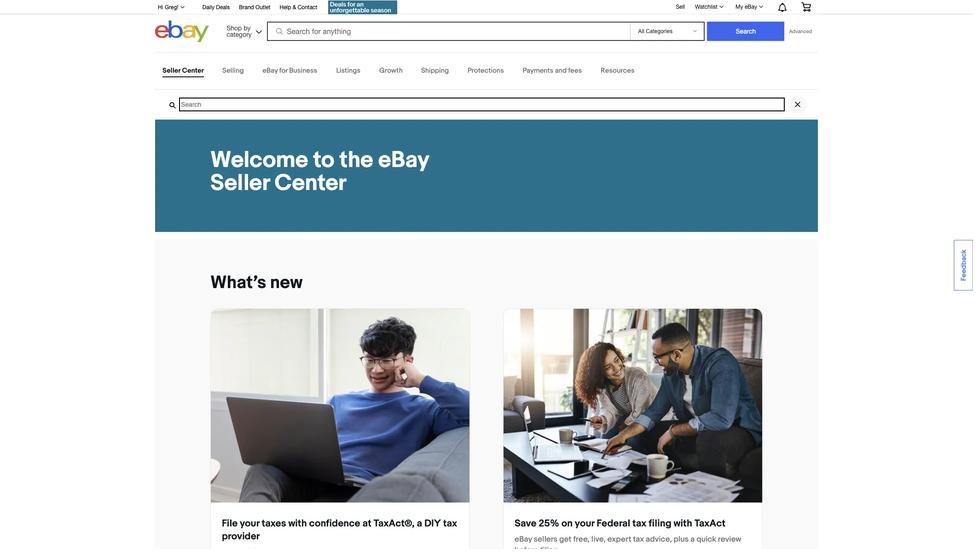 Task type: describe. For each thing, give the bounding box(es) containing it.
help & contact
[[280, 4, 317, 11]]

man wearing glasses while looking at laptop and sitting on a couch image
[[211, 309, 470, 503]]

ebay inside account navigation
[[745, 4, 757, 10]]

save
[[515, 518, 537, 530]]

tax inside file your taxes with confidence at taxact®, a diy tax provider
[[443, 518, 457, 530]]

shipping
[[421, 66, 449, 75]]

for
[[279, 66, 288, 75]]

Search text field
[[179, 98, 785, 111]]

filing
[[649, 518, 672, 530]]

sell link
[[672, 4, 689, 10]]

0 vertical spatial seller
[[162, 66, 180, 75]]

ebay for business link
[[255, 52, 322, 89]]

brand
[[239, 4, 254, 11]]

welcome to the ebay seller center
[[210, 147, 429, 197]]

25%
[[539, 518, 559, 530]]

resources link
[[593, 52, 638, 89]]

daily deals
[[202, 4, 230, 11]]

shop by category banner
[[153, 0, 818, 45]]

feedback link
[[954, 240, 973, 291]]

what's new
[[210, 272, 303, 293]]

contact
[[298, 4, 317, 11]]

advice,
[[646, 535, 672, 544]]

watchlist link
[[690, 1, 728, 12]]

before
[[515, 546, 539, 549]]

outlet
[[255, 4, 270, 11]]

live,
[[591, 535, 606, 544]]

review
[[718, 535, 741, 544]]

a inside ebay sellers get free, live, expert tax advice, plus a quick review before filing.
[[691, 535, 695, 544]]

shipping link
[[414, 52, 453, 89]]

your shopping cart image
[[801, 2, 812, 12]]

by
[[244, 24, 251, 32]]

greg
[[165, 4, 177, 11]]

protections
[[468, 66, 504, 75]]

and
[[555, 66, 567, 75]]

new
[[270, 272, 303, 293]]

hi greg !
[[158, 4, 178, 11]]

ebay inside welcome to the ebay seller center
[[378, 147, 429, 174]]

federal
[[597, 518, 630, 530]]

hi
[[158, 4, 163, 11]]

ebay sellers get free, live, expert tax advice, plus a quick review before filing.
[[515, 535, 741, 549]]

Search for anything text field
[[268, 23, 629, 40]]

payments and fees
[[523, 66, 582, 75]]

brand outlet
[[239, 4, 270, 11]]

shop by category
[[227, 24, 252, 38]]

watchlist
[[695, 4, 718, 10]]

protections link
[[460, 52, 508, 89]]

what's
[[210, 272, 266, 293]]

my ebay link
[[731, 1, 767, 12]]

sell
[[676, 4, 685, 10]]

tax inside ebay sellers get free, live, expert tax advice, plus a quick review before filing.
[[633, 535, 644, 544]]

my ebay
[[736, 4, 757, 10]]

the
[[339, 147, 373, 174]]

ebay inside ebay sellers get free, live, expert tax advice, plus a quick review before filing.
[[515, 535, 532, 544]]

get
[[559, 535, 571, 544]]

confidence
[[309, 518, 360, 530]]

taxact®,
[[374, 518, 415, 530]]

listings link
[[329, 52, 365, 89]]



Task type: locate. For each thing, give the bounding box(es) containing it.
with right taxes
[[288, 518, 307, 530]]

fees
[[568, 66, 582, 75]]

tax left filing
[[632, 518, 646, 530]]

resources
[[601, 66, 635, 75]]

plus
[[674, 535, 689, 544]]

taxes
[[262, 518, 286, 530]]

payments and fees link
[[515, 52, 586, 89]]

business
[[289, 66, 317, 75]]

help & contact link
[[280, 3, 317, 13]]

!
[[177, 4, 178, 11]]

get an extra 20% off image
[[328, 0, 397, 14]]

advanced link
[[785, 22, 817, 41]]

1 vertical spatial seller
[[210, 170, 270, 197]]

seller center link
[[155, 52, 208, 89]]

0 horizontal spatial a
[[417, 518, 422, 530]]

seller inside welcome to the ebay seller center
[[210, 170, 270, 197]]

brand outlet link
[[239, 3, 270, 13]]

selling
[[222, 66, 244, 75]]

at
[[362, 518, 371, 530]]

shop
[[227, 24, 242, 32]]

free,
[[573, 535, 590, 544]]

help
[[280, 4, 291, 11]]

diy
[[424, 518, 441, 530]]

with up plus
[[674, 518, 692, 530]]

1 horizontal spatial your
[[575, 518, 595, 530]]

quick
[[697, 535, 716, 544]]

a right plus
[[691, 535, 695, 544]]

file
[[222, 518, 238, 530]]

2 your from the left
[[575, 518, 595, 530]]

deals
[[216, 4, 230, 11]]

taxact
[[694, 518, 726, 530]]

tax right expert
[[633, 535, 644, 544]]

with inside file your taxes with confidence at taxact®, a diy tax provider
[[288, 518, 307, 530]]

daily deals link
[[202, 3, 230, 13]]

account navigation
[[153, 0, 818, 16]]

with
[[288, 518, 307, 530], [674, 518, 692, 530]]

your inside file your taxes with confidence at taxact®, a diy tax provider
[[240, 518, 260, 530]]

to
[[313, 147, 334, 174]]

seller center
[[162, 66, 204, 75]]

your up provider on the left bottom of page
[[240, 518, 260, 530]]

listings
[[336, 66, 360, 75]]

daily
[[202, 4, 214, 11]]

advanced
[[789, 29, 812, 34]]

None submit
[[707, 22, 785, 41]]

provider
[[222, 531, 260, 543]]

category
[[227, 31, 252, 38]]

&
[[293, 4, 296, 11]]

0 horizontal spatial center
[[182, 66, 204, 75]]

center inside welcome to the ebay seller center
[[275, 170, 346, 197]]

1 vertical spatial center
[[275, 170, 346, 197]]

filing.
[[540, 546, 560, 549]]

0 horizontal spatial seller
[[162, 66, 180, 75]]

0 vertical spatial a
[[417, 518, 422, 530]]

1 your from the left
[[240, 518, 260, 530]]

1 vertical spatial a
[[691, 535, 695, 544]]

2 with from the left
[[674, 518, 692, 530]]

file your taxes with confidence at taxact®, a diy tax provider
[[222, 518, 457, 543]]

growth
[[379, 66, 403, 75]]

center
[[182, 66, 204, 75], [275, 170, 346, 197]]

0 horizontal spatial your
[[240, 518, 260, 530]]

payments
[[523, 66, 553, 75]]

seller
[[162, 66, 180, 75], [210, 170, 270, 197]]

a left diy
[[417, 518, 422, 530]]

my
[[736, 4, 743, 10]]

your
[[240, 518, 260, 530], [575, 518, 595, 530]]

1 horizontal spatial center
[[275, 170, 346, 197]]

selling link
[[215, 52, 248, 89]]

1 with from the left
[[288, 518, 307, 530]]

a inside file your taxes with confidence at taxact®, a diy tax provider
[[417, 518, 422, 530]]

growth link
[[372, 52, 406, 89]]

sellers
[[534, 535, 558, 544]]

woman and man sitting on a couch and discussing with a laptop, tablet, and spread of papers on table in front of them image
[[504, 309, 762, 503]]

1 horizontal spatial with
[[674, 518, 692, 530]]

ebay
[[745, 4, 757, 10], [263, 66, 278, 75], [378, 147, 429, 174], [515, 535, 532, 544]]

welcome
[[210, 147, 308, 174]]

feedback
[[959, 249, 968, 281]]

a
[[417, 518, 422, 530], [691, 535, 695, 544]]

none submit inside shop by category banner
[[707, 22, 785, 41]]

tax
[[443, 518, 457, 530], [632, 518, 646, 530], [633, 535, 644, 544]]

your up "free,"
[[575, 518, 595, 530]]

0 horizontal spatial with
[[288, 518, 307, 530]]

expert
[[607, 535, 631, 544]]

tax right diy
[[443, 518, 457, 530]]

on
[[561, 518, 573, 530]]

1 horizontal spatial seller
[[210, 170, 270, 197]]

0 vertical spatial center
[[182, 66, 204, 75]]

save 25% on your federal tax filing with taxact
[[515, 518, 726, 530]]

shop by category button
[[222, 20, 264, 40]]

ebay for business
[[263, 66, 317, 75]]

1 horizontal spatial a
[[691, 535, 695, 544]]



Task type: vqa. For each thing, say whether or not it's contained in the screenshot.
Resources LINK
yes



